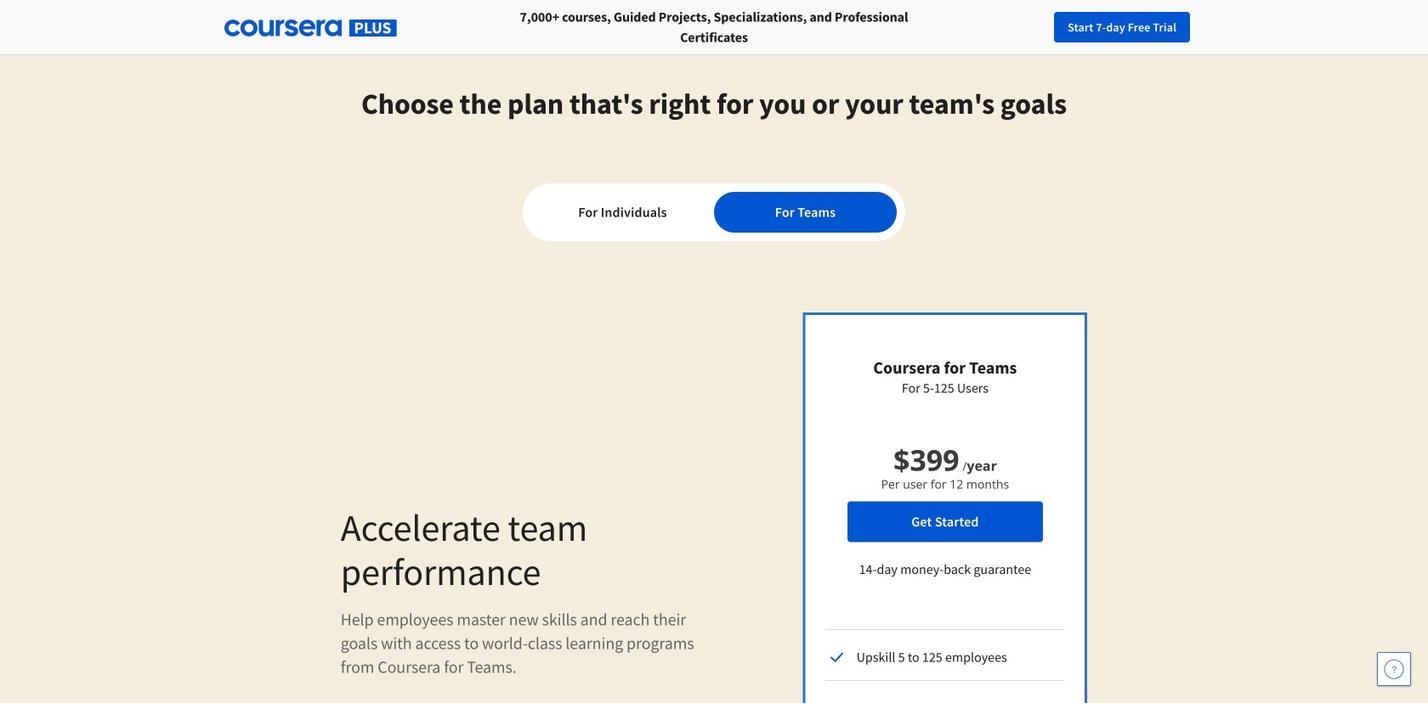 Task type: locate. For each thing, give the bounding box(es) containing it.
price comparison tab tab list
[[531, 192, 897, 233]]

help center image
[[1384, 660, 1405, 680]]

coursera plus image
[[224, 20, 397, 37]]

None search field
[[362, 9, 775, 46]]



Task type: describe. For each thing, give the bounding box(es) containing it.
coursera image
[[143, 14, 251, 41]]



Task type: vqa. For each thing, say whether or not it's contained in the screenshot.
'Coursera Plus' image
yes



